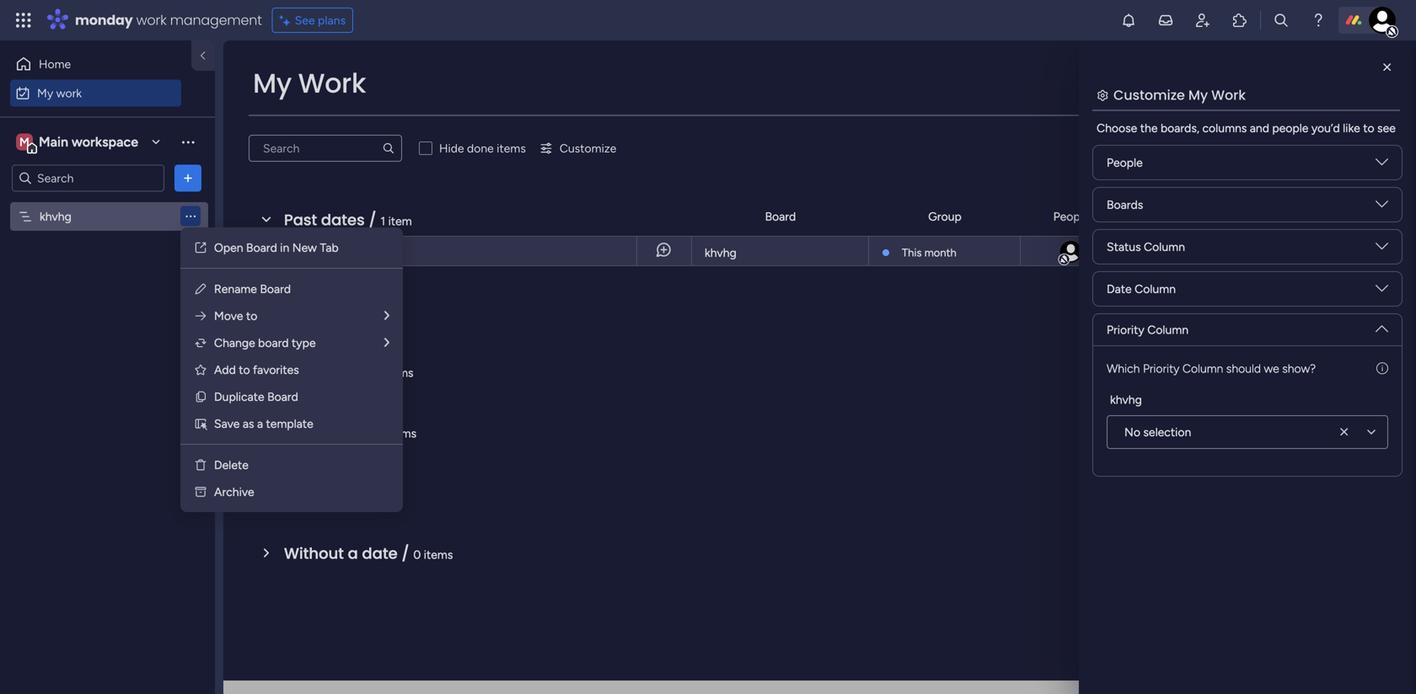 Task type: describe. For each thing, give the bounding box(es) containing it.
no
[[1125, 425, 1141, 440]]

date for date
[[1169, 210, 1194, 224]]

hide done items
[[439, 141, 526, 156]]

week for next
[[322, 422, 361, 443]]

tab
[[320, 241, 339, 255]]

m
[[19, 135, 29, 149]]

project
[[274, 244, 312, 259]]

see plans
[[295, 13, 346, 27]]

options image
[[180, 170, 196, 187]]

the
[[1140, 121, 1158, 135]]

plans
[[318, 13, 346, 27]]

khvhg link
[[702, 237, 858, 267]]

1 inside past dates / 1 item
[[381, 214, 385, 228]]

template
[[266, 417, 313, 431]]

khvhg list box
[[0, 199, 215, 459]]

column for status column
[[1144, 240, 1185, 254]]

we
[[1264, 362, 1280, 376]]

duplicate
[[214, 390, 264, 404]]

without
[[284, 543, 344, 565]]

khvhg inside list box
[[40, 210, 72, 224]]

my for my work
[[253, 64, 292, 102]]

column for date column
[[1135, 282, 1176, 296]]

nov 15, 09:00 am
[[1150, 244, 1238, 258]]

workspace selection element
[[16, 132, 141, 154]]

duplicate board image
[[194, 390, 207, 404]]

my work
[[37, 86, 82, 100]]

next
[[284, 422, 318, 443]]

2 horizontal spatial my
[[1189, 86, 1208, 105]]

group
[[928, 210, 962, 224]]

0 inside this week / 0 items
[[374, 366, 381, 380]]

like
[[1343, 121, 1361, 135]]

past dates / 1 item
[[284, 210, 412, 231]]

column left should
[[1183, 362, 1224, 376]]

board up khvhg link
[[765, 210, 796, 224]]

/ right date
[[402, 543, 409, 565]]

type
[[292, 336, 316, 350]]

apps image
[[1232, 12, 1249, 29]]

status for status
[[1282, 210, 1316, 224]]

dapulse dropdown down arrow image for status column
[[1376, 240, 1389, 259]]

khvhg for khvhg link
[[705, 246, 737, 260]]

items inside without a date / 0 items
[[424, 548, 453, 562]]

selection
[[1144, 425, 1192, 440]]

date
[[362, 543, 398, 565]]

15,
[[1173, 244, 1186, 258]]

workspace options image
[[180, 133, 196, 150]]

search everything image
[[1273, 12, 1290, 29]]

status column
[[1107, 240, 1185, 254]]

select product image
[[15, 12, 32, 29]]

my work button
[[10, 80, 181, 107]]

0 inside without a date / 0 items
[[413, 548, 421, 562]]

to for add to favorites
[[239, 363, 250, 377]]

notifications image
[[1120, 12, 1137, 29]]

which priority column should we show?
[[1107, 362, 1316, 376]]

delete
[[214, 458, 249, 473]]

dapulse dropdown down arrow image for priority column
[[1376, 316, 1389, 335]]

item
[[388, 214, 412, 228]]

home
[[39, 57, 71, 71]]

/ for past dates /
[[369, 210, 377, 231]]

board for open board in new tab
[[246, 241, 277, 255]]

delete image
[[194, 459, 207, 472]]

move
[[214, 309, 243, 323]]

items up this week / 0 items
[[358, 305, 387, 320]]

choose the boards, columns and people you'd like to see
[[1097, 121, 1396, 135]]

0 vertical spatial people
[[1107, 156, 1143, 170]]

should
[[1226, 362, 1261, 376]]

next week / 0 items
[[284, 422, 417, 443]]

this for month
[[902, 246, 922, 260]]

items inside next week / 0 items
[[387, 427, 417, 441]]

monday
[[75, 11, 133, 30]]

management
[[170, 11, 262, 30]]

this for week
[[284, 361, 315, 383]]

0 items
[[347, 305, 387, 320]]

rename
[[214, 282, 257, 296]]

1 vertical spatial priority
[[1143, 362, 1180, 376]]

add to favorites
[[214, 363, 299, 377]]

board for rename board
[[260, 282, 291, 296]]

09:00
[[1189, 244, 1219, 258]]

help image
[[1310, 12, 1327, 29]]

workspace
[[72, 134, 138, 150]]

search image
[[382, 142, 395, 155]]

add to favorites image
[[194, 363, 207, 377]]

0 vertical spatial to
[[1363, 121, 1375, 135]]

open board in new tab image
[[194, 241, 207, 255]]

you'd
[[1312, 121, 1340, 135]]

as
[[243, 417, 254, 431]]

in
[[280, 241, 289, 255]]

dapulse dropdown down arrow image for people
[[1376, 156, 1389, 175]]

khvhg heading
[[1110, 391, 1142, 409]]

items right done
[[497, 141, 526, 156]]

0 up this week / 0 items
[[347, 305, 355, 320]]

my work
[[253, 64, 366, 102]]

1 vertical spatial people
[[1054, 210, 1090, 224]]

see
[[295, 13, 315, 27]]

date for date column
[[1107, 282, 1132, 296]]



Task type: locate. For each thing, give the bounding box(es) containing it.
main content containing past dates /
[[223, 40, 1416, 695]]

items down the 0 items
[[384, 366, 414, 380]]

to right "add"
[[239, 363, 250, 377]]

0 horizontal spatial this
[[284, 361, 315, 383]]

board left in
[[246, 241, 277, 255]]

invite members image
[[1195, 12, 1211, 29]]

main workspace
[[39, 134, 138, 150]]

list arrow image up this week / 0 items
[[384, 310, 389, 322]]

2 dapulse dropdown down arrow image from the top
[[1376, 316, 1389, 335]]

1 horizontal spatial date
[[1169, 210, 1194, 224]]

prio
[[1398, 210, 1416, 224]]

work up columns
[[1212, 86, 1246, 105]]

khvhg for khvhg group
[[1110, 393, 1142, 407]]

column for priority column
[[1148, 323, 1189, 337]]

1 list arrow image from the top
[[384, 310, 389, 322]]

0 down the 0 items
[[374, 366, 381, 380]]

move to
[[214, 309, 257, 323]]

1 vertical spatial dapulse dropdown down arrow image
[[1376, 316, 1389, 335]]

dapulse dropdown down arrow image up 'v2 info' icon
[[1376, 282, 1389, 301]]

priority column
[[1107, 323, 1189, 337]]

favorites
[[253, 363, 299, 377]]

1 vertical spatial this
[[284, 361, 315, 383]]

to right like
[[1363, 121, 1375, 135]]

work
[[298, 64, 366, 102], [1212, 86, 1246, 105]]

week for this
[[319, 361, 358, 383]]

0 horizontal spatial khvhg
[[40, 210, 72, 224]]

dapulse dropdown down arrow image
[[1376, 156, 1389, 175], [1376, 198, 1389, 217], [1376, 282, 1389, 301]]

0 horizontal spatial people
[[1054, 210, 1090, 224]]

and
[[1250, 121, 1270, 135]]

work for my
[[56, 86, 82, 100]]

0 horizontal spatial status
[[1107, 240, 1141, 254]]

week up next week / 0 items
[[319, 361, 358, 383]]

work down plans
[[298, 64, 366, 102]]

board right rename
[[260, 282, 291, 296]]

2 horizontal spatial khvhg
[[1110, 393, 1142, 407]]

0 vertical spatial work
[[136, 11, 167, 30]]

work right monday
[[136, 11, 167, 30]]

this
[[902, 246, 922, 260], [284, 361, 315, 383]]

1 vertical spatial a
[[348, 543, 358, 565]]

gary orlando image
[[1369, 7, 1396, 34]]

0 vertical spatial date
[[1169, 210, 1194, 224]]

1 horizontal spatial this
[[902, 246, 922, 260]]

khvhg group
[[1107, 391, 1389, 449]]

list arrow image down the 0 items
[[384, 337, 389, 349]]

work
[[136, 11, 167, 30], [56, 86, 82, 100]]

dapulse dropdown down arrow image down see on the right of the page
[[1376, 156, 1389, 175]]

khvhg inside group
[[1110, 393, 1142, 407]]

2 vertical spatial khvhg
[[1110, 393, 1142, 407]]

1 left tab
[[315, 244, 320, 259]]

dapulse dropdown down arrow image left prio
[[1376, 198, 1389, 217]]

work down home
[[56, 86, 82, 100]]

done
[[467, 141, 494, 156]]

past
[[284, 210, 317, 231]]

2 list arrow image from the top
[[384, 337, 389, 349]]

show?
[[1282, 362, 1316, 376]]

1 dapulse dropdown down arrow image from the top
[[1376, 156, 1389, 175]]

0 vertical spatial khvhg
[[40, 210, 72, 224]]

v2 overdue deadline image
[[1128, 243, 1142, 259]]

week
[[319, 361, 358, 383], [322, 422, 361, 443]]

1 left the item
[[381, 214, 385, 228]]

1 horizontal spatial status
[[1282, 210, 1316, 224]]

0 vertical spatial week
[[319, 361, 358, 383]]

0 vertical spatial dapulse dropdown down arrow image
[[1376, 156, 1389, 175]]

0 inside next week / 0 items
[[377, 427, 384, 441]]

no selection
[[1125, 425, 1192, 440]]

1 vertical spatial 1
[[315, 244, 320, 259]]

khvhg
[[40, 210, 72, 224], [705, 246, 737, 260], [1110, 393, 1142, 407]]

1 horizontal spatial 1
[[381, 214, 385, 228]]

my
[[253, 64, 292, 102], [1189, 86, 1208, 105], [37, 86, 53, 100]]

open
[[214, 241, 243, 255]]

priority
[[1107, 323, 1145, 337], [1143, 362, 1180, 376]]

Search in workspace field
[[35, 169, 141, 188]]

see
[[1378, 121, 1396, 135]]

1 horizontal spatial khvhg
[[705, 246, 737, 260]]

1 horizontal spatial a
[[348, 543, 358, 565]]

see plans button
[[272, 8, 353, 33]]

choose
[[1097, 121, 1138, 135]]

work inside button
[[56, 86, 82, 100]]

0 vertical spatial list arrow image
[[384, 310, 389, 322]]

rename board
[[214, 282, 291, 296]]

list arrow image
[[384, 310, 389, 322], [384, 337, 389, 349]]

columns
[[1203, 121, 1247, 135]]

option
[[0, 201, 215, 205]]

1 vertical spatial status
[[1107, 240, 1141, 254]]

priority up which
[[1107, 323, 1145, 337]]

move to image
[[194, 309, 207, 323]]

home button
[[10, 51, 181, 78]]

/
[[369, 210, 377, 231], [362, 361, 370, 383], [365, 422, 373, 443], [402, 543, 409, 565]]

boards
[[1107, 198, 1143, 212]]

my for my work
[[37, 86, 53, 100]]

Filter dashboard by text search field
[[249, 135, 402, 162]]

items right date
[[424, 548, 453, 562]]

date column
[[1107, 282, 1176, 296]]

hide
[[439, 141, 464, 156]]

to right move
[[246, 309, 257, 323]]

1 vertical spatial date
[[1107, 282, 1132, 296]]

2 vertical spatial to
[[239, 363, 250, 377]]

dates
[[321, 210, 365, 231]]

0 horizontal spatial my
[[37, 86, 53, 100]]

inbox image
[[1158, 12, 1174, 29]]

1 horizontal spatial customize
[[1114, 86, 1185, 105]]

to
[[1363, 121, 1375, 135], [246, 309, 257, 323], [239, 363, 250, 377]]

1 vertical spatial to
[[246, 309, 257, 323]]

board
[[258, 336, 289, 350]]

items inside this week / 0 items
[[384, 366, 414, 380]]

gary orlando image
[[1058, 239, 1084, 265]]

0 horizontal spatial a
[[257, 417, 263, 431]]

v2 info image
[[1377, 360, 1389, 378]]

1 vertical spatial week
[[322, 422, 361, 443]]

/ for next week /
[[365, 422, 373, 443]]

date down v2 overdue deadline image
[[1107, 282, 1132, 296]]

0
[[347, 305, 355, 320], [374, 366, 381, 380], [377, 427, 384, 441], [413, 548, 421, 562]]

dapulse dropdown down arrow image for date column
[[1376, 282, 1389, 301]]

list arrow image for change board type
[[384, 337, 389, 349]]

a right as at left bottom
[[257, 417, 263, 431]]

1 horizontal spatial my
[[253, 64, 292, 102]]

0 vertical spatial dapulse dropdown down arrow image
[[1376, 240, 1389, 259]]

board
[[765, 210, 796, 224], [246, 241, 277, 255], [260, 282, 291, 296], [267, 390, 298, 404]]

customize
[[1114, 86, 1185, 105], [560, 141, 617, 156]]

0 vertical spatial 1
[[381, 214, 385, 228]]

status
[[1282, 210, 1316, 224], [1107, 240, 1141, 254]]

main
[[39, 134, 68, 150]]

customize for customize my work
[[1114, 86, 1185, 105]]

duplicate board
[[214, 390, 298, 404]]

customize button
[[533, 135, 623, 162]]

board down favorites
[[267, 390, 298, 404]]

1 vertical spatial khvhg
[[705, 246, 737, 260]]

to for move to
[[246, 309, 257, 323]]

column right v2 overdue deadline image
[[1144, 240, 1185, 254]]

open board in new tab
[[214, 241, 339, 255]]

monday work management
[[75, 11, 262, 30]]

1 horizontal spatial people
[[1107, 156, 1143, 170]]

save
[[214, 417, 240, 431]]

0 vertical spatial customize
[[1114, 86, 1185, 105]]

1 vertical spatial dapulse dropdown down arrow image
[[1376, 198, 1389, 217]]

save as a template image
[[194, 417, 207, 431]]

project 1
[[274, 244, 320, 259]]

my inside button
[[37, 86, 53, 100]]

0 down this week / 0 items
[[377, 427, 384, 441]]

0 horizontal spatial customize
[[560, 141, 617, 156]]

dapulse dropdown down arrow image for boards
[[1376, 198, 1389, 217]]

1 vertical spatial list arrow image
[[384, 337, 389, 349]]

items
[[497, 141, 526, 156], [358, 305, 387, 320], [384, 366, 414, 380], [387, 427, 417, 441], [424, 548, 453, 562]]

customize my work
[[1114, 86, 1246, 105]]

0 vertical spatial status
[[1282, 210, 1316, 224]]

/ left the item
[[369, 210, 377, 231]]

/ for this week /
[[362, 361, 370, 383]]

week right next
[[322, 422, 361, 443]]

1 vertical spatial work
[[56, 86, 82, 100]]

1 horizontal spatial work
[[1212, 86, 1246, 105]]

new
[[292, 241, 317, 255]]

priority right which
[[1143, 362, 1180, 376]]

/ down this week / 0 items
[[365, 422, 373, 443]]

status for status column
[[1107, 240, 1141, 254]]

boards,
[[1161, 121, 1200, 135]]

without a date / 0 items
[[284, 543, 453, 565]]

items down this week / 0 items
[[387, 427, 417, 441]]

column down "date column" at the top right of page
[[1148, 323, 1189, 337]]

customize for customize
[[560, 141, 617, 156]]

column down nov
[[1135, 282, 1176, 296]]

date up 15,
[[1169, 210, 1194, 224]]

list arrow image for move to
[[384, 310, 389, 322]]

archive
[[214, 485, 254, 500]]

my down home
[[37, 86, 53, 100]]

1 horizontal spatial work
[[136, 11, 167, 30]]

my up boards,
[[1189, 86, 1208, 105]]

archive image
[[194, 486, 207, 499]]

2 vertical spatial dapulse dropdown down arrow image
[[1376, 282, 1389, 301]]

people down choose
[[1107, 156, 1143, 170]]

0 horizontal spatial work
[[56, 86, 82, 100]]

1
[[381, 214, 385, 228], [315, 244, 320, 259]]

2 dapulse dropdown down arrow image from the top
[[1376, 198, 1389, 217]]

0 vertical spatial priority
[[1107, 323, 1145, 337]]

am
[[1222, 244, 1238, 258]]

people up gary orlando icon
[[1054, 210, 1090, 224]]

0 vertical spatial this
[[902, 246, 922, 260]]

1 dapulse dropdown down arrow image from the top
[[1376, 240, 1389, 259]]

customize inside button
[[560, 141, 617, 156]]

1 vertical spatial customize
[[560, 141, 617, 156]]

a
[[257, 417, 263, 431], [348, 543, 358, 565]]

0 horizontal spatial 1
[[315, 244, 320, 259]]

date
[[1169, 210, 1194, 224], [1107, 282, 1132, 296]]

None search field
[[249, 135, 402, 162]]

0 right date
[[413, 548, 421, 562]]

rename board image
[[194, 282, 207, 296]]

work for monday
[[136, 11, 167, 30]]

change board type image
[[194, 336, 207, 350]]

add
[[214, 363, 236, 377]]

which
[[1107, 362, 1140, 376]]

a left date
[[348, 543, 358, 565]]

dapulse dropdown down arrow image
[[1376, 240, 1389, 259], [1376, 316, 1389, 335]]

save as a template
[[214, 417, 313, 431]]

this left the month
[[902, 246, 922, 260]]

this month
[[902, 246, 957, 260]]

this week / 0 items
[[284, 361, 414, 383]]

my down see plans button
[[253, 64, 292, 102]]

/ down the 0 items
[[362, 361, 370, 383]]

3 dapulse dropdown down arrow image from the top
[[1376, 282, 1389, 301]]

0 vertical spatial a
[[257, 417, 263, 431]]

this down type
[[284, 361, 315, 383]]

board for duplicate board
[[267, 390, 298, 404]]

people
[[1107, 156, 1143, 170], [1054, 210, 1090, 224]]

change board type
[[214, 336, 316, 350]]

change
[[214, 336, 255, 350]]

month
[[925, 246, 957, 260]]

column
[[1144, 240, 1185, 254], [1135, 282, 1176, 296], [1148, 323, 1189, 337], [1183, 362, 1224, 376]]

nov
[[1150, 244, 1170, 258]]

0 horizontal spatial work
[[298, 64, 366, 102]]

0 horizontal spatial date
[[1107, 282, 1132, 296]]

workspace image
[[16, 133, 33, 151]]

main content
[[223, 40, 1416, 695]]

people
[[1272, 121, 1309, 135]]



Task type: vqa. For each thing, say whether or not it's contained in the screenshot.
rightmost the Work
yes



